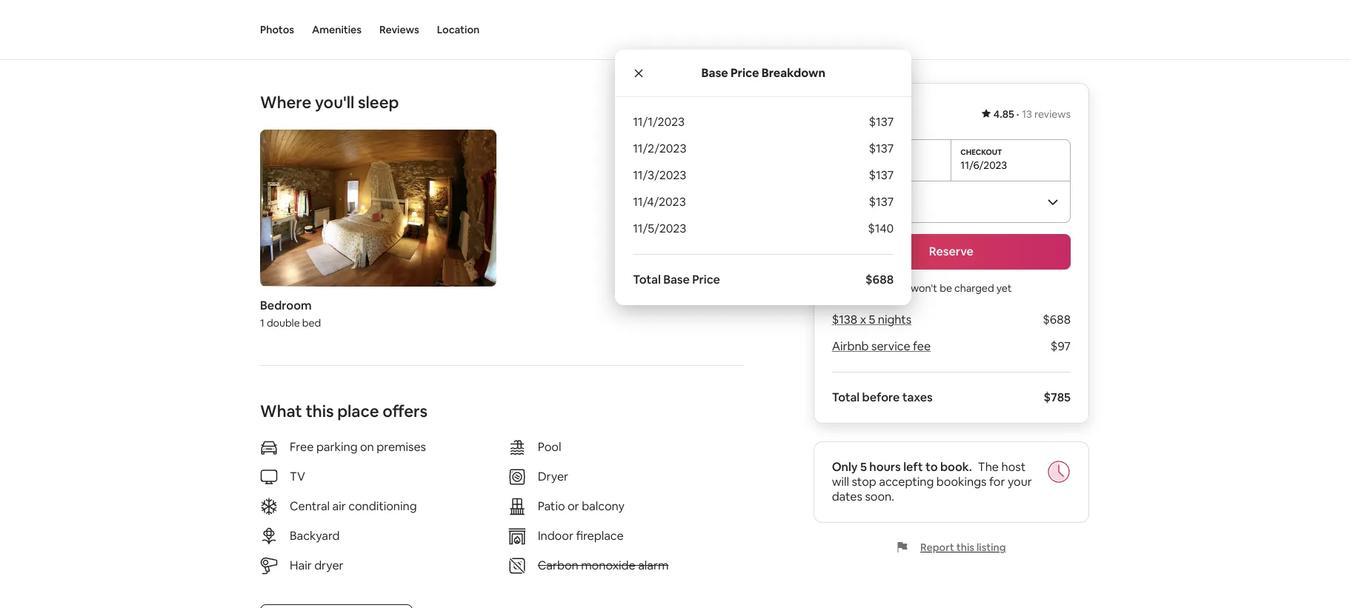 Task type: locate. For each thing, give the bounding box(es) containing it.
reviews
[[1034, 107, 1071, 121]]

total before taxes
[[832, 390, 933, 405]]

1 horizontal spatial base
[[701, 65, 728, 80]]

base price breakdown
[[701, 65, 825, 80]]

11/2/2023
[[633, 141, 686, 156]]

the
[[978, 459, 999, 475]]

service
[[871, 339, 910, 354]]

4 $137 from the top
[[869, 194, 894, 210]]

1 vertical spatial price
[[692, 272, 720, 288]]

5 right 'x'
[[869, 312, 875, 328]]

0 horizontal spatial price
[[692, 272, 720, 288]]

dates
[[832, 489, 862, 505]]

total for total before taxes
[[832, 390, 860, 405]]

only 5 hours left to book.
[[832, 459, 972, 475]]

1 horizontal spatial price
[[731, 65, 759, 80]]

fireplace
[[576, 528, 624, 544]]

central
[[290, 499, 330, 514]]

total inside base price breakdown dialog
[[633, 272, 661, 288]]

0 vertical spatial 11/1/2023
[[633, 114, 685, 130]]

11/1/2023 down the night
[[841, 159, 886, 172]]

your
[[1008, 474, 1032, 490]]

5
[[869, 312, 875, 328], [860, 459, 867, 475]]

11/1/2023 for 11/6/2023
[[841, 159, 886, 172]]

this left "place"
[[306, 401, 334, 422]]

hours
[[869, 459, 901, 475]]

offers
[[383, 401, 428, 422]]

photos
[[260, 23, 294, 36]]

0 vertical spatial total
[[633, 272, 661, 288]]

1 horizontal spatial total
[[832, 390, 860, 405]]

11/1/2023 for $137
[[633, 114, 685, 130]]

$688 up $138 x 5 nights button
[[866, 272, 894, 288]]

book.
[[940, 459, 972, 475]]

11/1/2023 inside base price breakdown dialog
[[633, 114, 685, 130]]

nights
[[878, 312, 912, 328]]

yet
[[996, 282, 1012, 295]]

total for total base price
[[633, 272, 661, 288]]

$137
[[869, 114, 894, 130], [869, 141, 894, 156], [869, 167, 894, 183], [869, 194, 894, 210]]

bedroom image
[[260, 129, 496, 287], [260, 129, 496, 287]]

soon.
[[865, 489, 894, 505]]

conditioning
[[348, 499, 417, 514]]

0 horizontal spatial $688
[[866, 272, 894, 288]]

what this place offers
[[260, 401, 428, 422]]

what
[[260, 401, 302, 422]]

airbnb service fee button
[[832, 339, 931, 354]]

5 right only
[[860, 459, 867, 475]]

you won't be charged yet
[[891, 282, 1012, 295]]

0 horizontal spatial 5
[[860, 459, 867, 475]]

double
[[267, 316, 300, 330]]

airbnb
[[832, 339, 869, 354]]

$137 for 11/2/2023
[[869, 141, 894, 156]]

0 horizontal spatial 11/1/2023
[[633, 114, 685, 130]]

carbon
[[538, 558, 579, 574]]

this left listing
[[956, 541, 974, 554]]

bedroom 1 double bed
[[260, 298, 321, 330]]

0 vertical spatial $688
[[866, 272, 894, 288]]

to
[[926, 459, 938, 475]]

listing
[[977, 541, 1006, 554]]

host
[[1001, 459, 1026, 475]]

4.85 · 13 reviews
[[994, 107, 1071, 121]]

0 vertical spatial price
[[731, 65, 759, 80]]

0 vertical spatial this
[[306, 401, 334, 422]]

1 horizontal spatial 11/1/2023
[[841, 159, 886, 172]]

0 horizontal spatial this
[[306, 401, 334, 422]]

$688 inside base price breakdown dialog
[[866, 272, 894, 288]]

reserve
[[929, 244, 974, 259]]

total down 11/5/2023
[[633, 272, 661, 288]]

patio
[[538, 499, 565, 514]]

breakdown
[[762, 65, 825, 80]]

this for what
[[306, 401, 334, 422]]

11/1/2023 up the 11/2/2023 on the top
[[633, 114, 685, 130]]

total left before
[[832, 390, 860, 405]]

2 $137 from the top
[[869, 141, 894, 156]]

0 horizontal spatial base
[[663, 272, 690, 288]]

$688
[[866, 272, 894, 288], [1043, 312, 1071, 328]]

3 $137 from the top
[[869, 167, 894, 183]]

indoor
[[538, 528, 573, 544]]

$688 up "$97" at right
[[1043, 312, 1071, 328]]

sleep
[[358, 92, 399, 112]]

bed
[[302, 316, 321, 330]]

on
[[360, 439, 374, 455]]

1 horizontal spatial $688
[[1043, 312, 1071, 328]]

where you'll sleep
[[260, 92, 399, 112]]

1 vertical spatial 5
[[860, 459, 867, 475]]

1 vertical spatial 11/1/2023
[[841, 159, 886, 172]]

only
[[832, 459, 858, 475]]

total
[[633, 272, 661, 288], [832, 390, 860, 405]]

11/1/2023
[[633, 114, 685, 130], [841, 159, 886, 172]]

1 horizontal spatial this
[[956, 541, 974, 554]]

for
[[989, 474, 1005, 490]]

base
[[701, 65, 728, 80], [663, 272, 690, 288]]

reviews
[[379, 23, 419, 36]]

accepting
[[879, 474, 934, 490]]

night
[[871, 106, 899, 122]]

1 vertical spatial this
[[956, 541, 974, 554]]

0 horizontal spatial total
[[633, 272, 661, 288]]

13
[[1022, 107, 1032, 121]]

1 $137 from the top
[[869, 114, 894, 130]]

place
[[337, 401, 379, 422]]

premises
[[377, 439, 426, 455]]

0 vertical spatial 5
[[869, 312, 875, 328]]

monoxide
[[581, 558, 636, 574]]

$140
[[868, 221, 894, 236]]

1 horizontal spatial 5
[[869, 312, 875, 328]]

1 vertical spatial total
[[832, 390, 860, 405]]



Task type: describe. For each thing, give the bounding box(es) containing it.
won't
[[911, 282, 937, 295]]

before
[[862, 390, 900, 405]]

free
[[290, 439, 314, 455]]

taxes
[[902, 390, 933, 405]]

4.85
[[994, 107, 1014, 121]]

hair
[[290, 558, 312, 574]]

base price breakdown dialog
[[615, 50, 912, 305]]

amenities button
[[312, 0, 362, 59]]

·
[[1016, 107, 1019, 121]]

report
[[920, 541, 954, 554]]

air
[[332, 499, 346, 514]]

free parking on premises
[[290, 439, 426, 455]]

$138
[[832, 312, 857, 328]]

1
[[260, 316, 264, 330]]

bookings
[[936, 474, 987, 490]]

alarm
[[638, 558, 669, 574]]

balcony
[[582, 499, 625, 514]]

fee
[[913, 339, 931, 354]]

dryer
[[314, 558, 344, 574]]

airbnb service fee
[[832, 339, 931, 354]]

parking
[[316, 439, 358, 455]]

$138 x 5 nights button
[[832, 312, 912, 328]]

will
[[832, 474, 849, 490]]

amenities
[[312, 23, 362, 36]]

stop
[[852, 474, 876, 490]]

tv
[[290, 469, 305, 485]]

$785
[[1044, 390, 1071, 405]]

1 vertical spatial base
[[663, 272, 690, 288]]

dryer
[[538, 469, 568, 485]]

photos button
[[260, 0, 294, 59]]

report this listing button
[[897, 541, 1006, 554]]

x
[[860, 312, 866, 328]]

charged
[[954, 282, 994, 295]]

$137 for 11/4/2023
[[869, 194, 894, 210]]

carbon monoxide alarm
[[538, 558, 669, 574]]

the host will stop accepting bookings for your dates soon.
[[832, 459, 1032, 505]]

$137 for 11/3/2023
[[869, 167, 894, 183]]

report this listing
[[920, 541, 1006, 554]]

location
[[437, 23, 480, 36]]

11/4/2023
[[633, 194, 686, 210]]

where you'll sleep region
[[254, 92, 750, 336]]

location button
[[437, 0, 480, 59]]

left
[[903, 459, 923, 475]]

reserve button
[[832, 234, 1071, 270]]

pool
[[538, 439, 561, 455]]

be
[[940, 282, 952, 295]]

this for report
[[956, 541, 974, 554]]

$97
[[1051, 339, 1071, 354]]

11/3/2023
[[633, 167, 686, 183]]

hair dryer
[[290, 558, 344, 574]]

0 vertical spatial base
[[701, 65, 728, 80]]

or
[[568, 499, 579, 514]]

reviews button
[[379, 0, 419, 59]]

patio or balcony
[[538, 499, 625, 514]]

1 vertical spatial $688
[[1043, 312, 1071, 328]]

you'll
[[315, 92, 354, 112]]

central air conditioning
[[290, 499, 417, 514]]

11/6/2023
[[961, 159, 1007, 172]]

11/5/2023
[[633, 221, 686, 236]]

$138 x 5 nights
[[832, 312, 912, 328]]

where
[[260, 92, 311, 112]]

indoor fireplace
[[538, 528, 624, 544]]

$137 for 11/1/2023
[[869, 114, 894, 130]]

backyard
[[290, 528, 340, 544]]

you
[[891, 282, 908, 295]]

bedroom
[[260, 298, 312, 313]]

total base price
[[633, 272, 720, 288]]



Task type: vqa. For each thing, say whether or not it's contained in the screenshot.
this corresponding to What
yes



